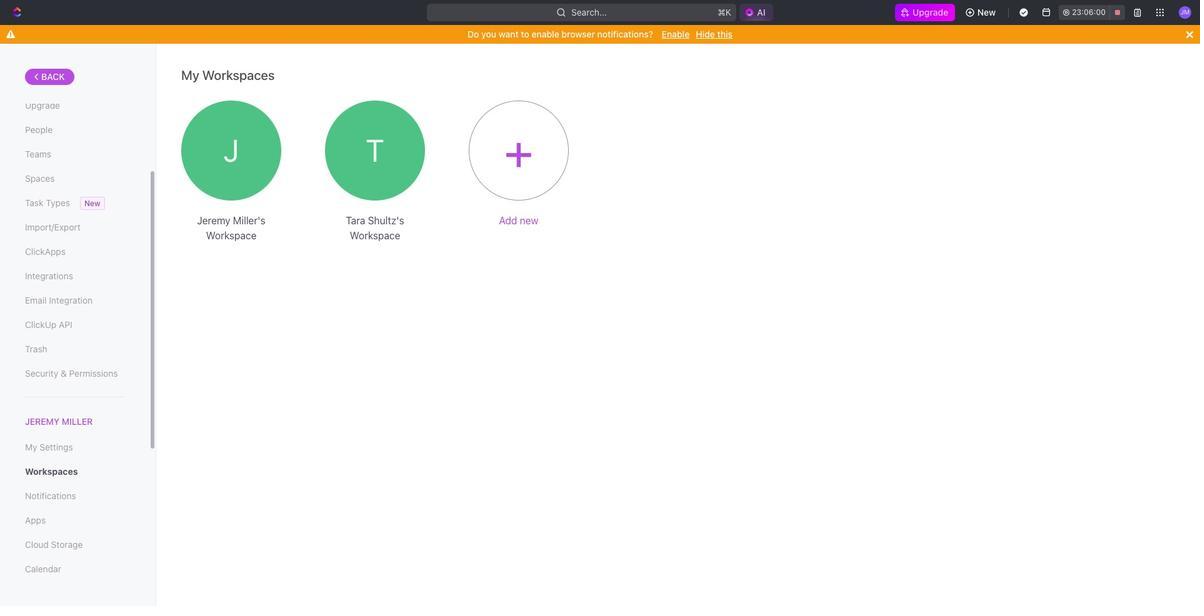 Task type: vqa. For each thing, say whether or not it's contained in the screenshot.
Show more
no



Task type: describe. For each thing, give the bounding box(es) containing it.
j
[[224, 132, 239, 169]]

1 vertical spatial workspaces
[[25, 467, 78, 477]]

security
[[25, 368, 58, 379]]

search...
[[572, 7, 607, 18]]

do you want to enable browser notifications? enable hide this
[[468, 29, 733, 39]]

leave
[[337, 146, 363, 157]]

add
[[499, 215, 517, 226]]

miller's
[[233, 215, 266, 226]]

apps
[[25, 515, 46, 526]]

integration
[[49, 295, 93, 306]]

0 vertical spatial workspaces
[[202, 68, 275, 83]]

calendar link
[[25, 559, 124, 580]]

spaces link
[[25, 168, 124, 189]]

0 vertical spatial upgrade link
[[896, 4, 955, 21]]

jm button
[[1176, 3, 1196, 23]]

new button
[[960, 3, 1004, 23]]

1 vertical spatial upgrade link
[[25, 95, 124, 116]]

people link
[[25, 119, 124, 141]]

back
[[41, 71, 65, 82]]

clickup api
[[25, 320, 72, 330]]

this
[[718, 29, 733, 39]]

import/export
[[25, 222, 80, 233]]

teams
[[25, 149, 51, 159]]

jm
[[1181, 8, 1190, 16]]

&
[[61, 368, 67, 379]]

my for my settings
[[25, 442, 37, 453]]

cloud storage link
[[25, 535, 124, 556]]

teams link
[[25, 144, 124, 165]]

workspaces link
[[25, 462, 124, 483]]

ai button
[[740, 4, 773, 21]]

types
[[46, 198, 70, 208]]

email integration
[[25, 295, 93, 306]]

notifications?
[[598, 29, 654, 39]]

enable
[[662, 29, 690, 39]]

workspace right leave
[[365, 146, 413, 157]]

security & permissions
[[25, 368, 118, 379]]

import/export link
[[25, 217, 124, 238]]

my for my workspaces
[[181, 68, 199, 83]]

23:06:00 button
[[1059, 5, 1126, 20]]

want
[[499, 29, 519, 39]]

workspace for t
[[350, 230, 401, 241]]

0 horizontal spatial settings
[[40, 442, 73, 453]]

trash
[[25, 344, 47, 355]]

workspace for j
[[206, 230, 257, 241]]

cloud storage
[[25, 540, 83, 550]]

miller
[[62, 417, 93, 427]]

clickup
[[25, 320, 56, 330]]



Task type: locate. For each thing, give the bounding box(es) containing it.
email
[[25, 295, 47, 306]]

ai
[[758, 7, 766, 18]]

jeremy for jeremy miller
[[25, 417, 59, 427]]

leave workspace
[[337, 146, 413, 157]]

0 vertical spatial my
[[181, 68, 199, 83]]

add new
[[499, 215, 539, 226]]

permissions
[[69, 368, 118, 379]]

jeremy up the my settings
[[25, 417, 59, 427]]

my
[[181, 68, 199, 83], [25, 442, 37, 453]]

1 horizontal spatial upgrade link
[[896, 4, 955, 21]]

my inside my settings link
[[25, 442, 37, 453]]

0 horizontal spatial new
[[84, 199, 100, 208]]

people
[[25, 124, 53, 135]]

my workspaces
[[181, 68, 275, 83]]

enable
[[532, 29, 560, 39]]

to
[[521, 29, 530, 39]]

clickup api link
[[25, 315, 124, 336]]

1 horizontal spatial my
[[181, 68, 199, 83]]

workspace inside the jeremy miller's workspace
[[206, 230, 257, 241]]

1 horizontal spatial settings
[[213, 146, 249, 157]]

workspace inside tara shultz's workspace
[[350, 230, 401, 241]]

tara shultz's workspace
[[346, 215, 404, 241]]

workspace down shultz's
[[350, 230, 401, 241]]

workspaces
[[202, 68, 275, 83], [25, 467, 78, 477]]

upgrade left new button on the top right of the page
[[913, 7, 949, 18]]

upgrade
[[913, 7, 949, 18], [25, 100, 60, 111]]

1 vertical spatial my
[[25, 442, 37, 453]]

0 horizontal spatial jeremy
[[25, 417, 59, 427]]

upgrade link
[[896, 4, 955, 21], [25, 95, 124, 116]]

new
[[520, 215, 539, 226]]

1 vertical spatial jeremy
[[25, 417, 59, 427]]

integrations
[[25, 271, 73, 281]]

hide
[[696, 29, 715, 39]]

notifications
[[25, 491, 76, 502]]

leave workspace link
[[337, 144, 413, 157]]

clickapps link
[[25, 241, 124, 263]]

tara
[[346, 215, 365, 226]]

jeremy
[[197, 215, 230, 226], [25, 417, 59, 427]]

spaces
[[25, 173, 55, 184]]

new
[[978, 7, 996, 18], [84, 199, 100, 208]]

23:06:00
[[1073, 8, 1106, 17]]

workspace down miller's
[[206, 230, 257, 241]]

trash link
[[25, 339, 124, 360]]

security & permissions link
[[25, 363, 124, 385]]

0 horizontal spatial upgrade link
[[25, 95, 124, 116]]

jeremy miller's workspace
[[197, 215, 266, 241]]

cloud
[[25, 540, 49, 550]]

shultz's
[[368, 215, 404, 226]]

0 vertical spatial jeremy
[[197, 215, 230, 226]]

0 vertical spatial upgrade
[[913, 7, 949, 18]]

1 vertical spatial settings
[[40, 442, 73, 453]]

1 vertical spatial new
[[84, 199, 100, 208]]

0 horizontal spatial upgrade
[[25, 100, 60, 111]]

task
[[25, 198, 43, 208]]

0 vertical spatial new
[[978, 7, 996, 18]]

calendar
[[25, 564, 61, 575]]

jeremy inside the jeremy miller's workspace
[[197, 215, 230, 226]]

settings
[[213, 146, 249, 157], [40, 442, 73, 453]]

apps link
[[25, 510, 124, 532]]

api
[[59, 320, 72, 330]]

notifications link
[[25, 486, 124, 507]]

email integration link
[[25, 290, 124, 311]]

1 horizontal spatial new
[[978, 7, 996, 18]]

integrations link
[[25, 266, 124, 287]]

0 horizontal spatial my
[[25, 442, 37, 453]]

upgrade link up people "link"
[[25, 95, 124, 116]]

1 horizontal spatial workspaces
[[202, 68, 275, 83]]

1 vertical spatial upgrade
[[25, 100, 60, 111]]

+
[[504, 121, 534, 180]]

t
[[366, 132, 384, 169]]

you
[[482, 29, 497, 39]]

settings link
[[213, 144, 249, 157]]

jeremy miller
[[25, 417, 93, 427]]

clickapps
[[25, 246, 66, 257]]

1 horizontal spatial jeremy
[[197, 215, 230, 226]]

1 horizontal spatial upgrade
[[913, 7, 949, 18]]

upgrade up people
[[25, 100, 60, 111]]

do
[[468, 29, 479, 39]]

jeremy left miller's
[[197, 215, 230, 226]]

task types
[[25, 198, 70, 208]]

storage
[[51, 540, 83, 550]]

upgrade link left new button on the top right of the page
[[896, 4, 955, 21]]

back link
[[25, 69, 74, 85]]

browser
[[562, 29, 595, 39]]

workspace
[[365, 146, 413, 157], [206, 230, 257, 241], [350, 230, 401, 241]]

jeremy for jeremy miller's workspace
[[197, 215, 230, 226]]

0 horizontal spatial workspaces
[[25, 467, 78, 477]]

new inside button
[[978, 7, 996, 18]]

my settings link
[[25, 437, 124, 459]]

my settings
[[25, 442, 73, 453]]

0 vertical spatial settings
[[213, 146, 249, 157]]

⌘k
[[718, 7, 732, 18]]



